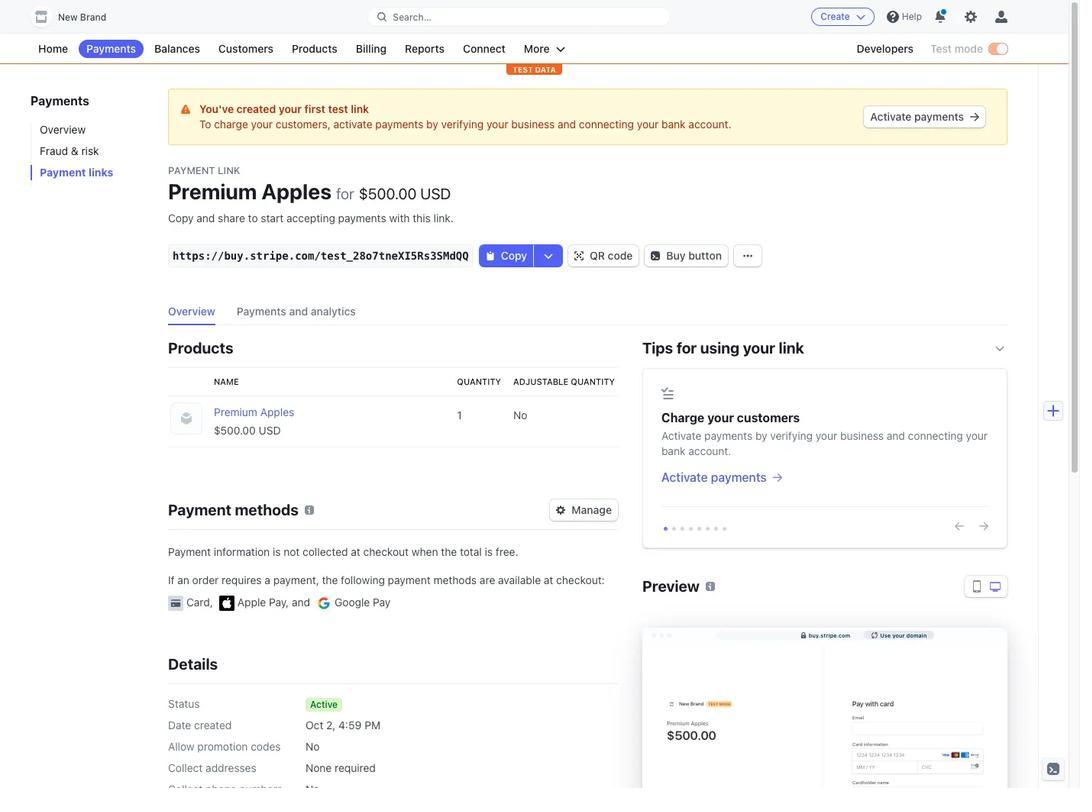 Task type: describe. For each thing, give the bounding box(es) containing it.
if
[[168, 574, 175, 587]]

pm
[[365, 719, 381, 732]]

premium apples $500.00 usd
[[214, 406, 294, 437]]

2 is from the left
[[485, 546, 493, 559]]

not
[[284, 546, 300, 559]]

apple pay , and
[[238, 596, 310, 609]]

usd inside premium apples $500.00 usd
[[259, 424, 281, 437]]

oct 2, 4:59 pm
[[306, 719, 381, 732]]

1 vertical spatial the
[[322, 574, 338, 587]]

payment links
[[40, 166, 113, 179]]

buy button button
[[645, 245, 728, 267]]

1 vertical spatial products
[[168, 339, 234, 357]]

tips for using your link
[[643, 339, 805, 357]]

1 , from the left
[[210, 596, 213, 609]]

use your domain
[[881, 632, 927, 639]]

date
[[168, 719, 191, 732]]

https://buy.stripe.com/test_28o7tnexi5rs3smdqq
[[173, 250, 469, 262]]

customers
[[219, 42, 274, 55]]

start
[[261, 212, 284, 225]]

manage link
[[551, 500, 618, 521]]

codes
[[251, 741, 281, 754]]

allow
[[168, 741, 195, 754]]

use
[[881, 632, 891, 639]]

0 horizontal spatial methods
[[235, 501, 299, 519]]

payments inside "you've created your first test link to charge your customers, activate payments by verifying your business and connecting your bank account."
[[376, 118, 424, 131]]

test data
[[513, 65, 556, 74]]

data
[[535, 65, 556, 74]]

qr
[[590, 249, 605, 262]]

fraud & risk link
[[31, 144, 153, 159]]

your inside button
[[893, 632, 905, 639]]

link inside "you've created your first test link to charge your customers, activate payments by verifying your business and connecting your bank account."
[[351, 102, 369, 115]]

charge
[[214, 118, 248, 131]]

apples inside payment link premium apples for $500.00 usd
[[262, 179, 332, 204]]

share
[[218, 212, 245, 225]]

activate for the top activate payments link
[[871, 110, 912, 123]]

reports
[[405, 42, 445, 55]]

copy and share to start accepting payments with this link.
[[168, 212, 454, 225]]

google pay
[[335, 596, 391, 609]]

payments link
[[79, 40, 144, 58]]

&
[[71, 144, 78, 157]]

payment for payment link premium apples for $500.00 usd
[[168, 164, 215, 177]]

card
[[186, 596, 210, 609]]

verifying inside charge your customers activate payments by verifying your business and connecting your bank account.
[[771, 429, 813, 442]]

create
[[821, 11, 850, 22]]

payment link premium apples for $500.00 usd
[[168, 164, 451, 204]]

1 horizontal spatial the
[[441, 546, 457, 559]]

qr code button
[[569, 245, 639, 267]]

billing
[[356, 42, 387, 55]]

this
[[413, 212, 431, 225]]

https://buy.stripe.com/test_28o7tnexi5rs3smdqq button
[[173, 248, 469, 264]]

preview
[[643, 578, 700, 595]]

link
[[218, 164, 240, 177]]

and inside charge your customers activate payments by verifying your business and connecting your bank account.
[[887, 429, 906, 442]]

collected
[[303, 546, 348, 559]]

brand
[[80, 11, 106, 23]]

payment for payment methods
[[168, 501, 232, 519]]

by inside "you've created your first test link to charge your customers, activate payments by verifying your business and connecting your bank account."
[[427, 118, 439, 131]]

new brand
[[58, 11, 106, 23]]

payments inside charge your customers activate payments by verifying your business and connecting your bank account.
[[705, 429, 753, 442]]

1
[[457, 409, 462, 422]]

by inside charge your customers activate payments by verifying your business and connecting your bank account.
[[756, 429, 768, 442]]

$500.00 inside premium apples $500.00 usd
[[214, 424, 256, 437]]

connecting inside "you've created your first test link to charge your customers, activate payments by verifying your business and connecting your bank account."
[[579, 118, 634, 131]]

adjustable quantity
[[514, 377, 615, 387]]

an
[[178, 574, 189, 587]]

2,
[[326, 719, 336, 732]]

free.
[[496, 546, 519, 559]]

connect link
[[455, 40, 513, 58]]

buy.stripe.com
[[809, 632, 851, 639]]

copy button
[[480, 245, 533, 267]]

to
[[199, 118, 211, 131]]

apple
[[238, 596, 266, 609]]

links
[[89, 166, 113, 179]]

connect
[[463, 42, 506, 55]]

if an order requires a payment, the following payment methods are available at checkout:
[[168, 574, 605, 587]]

bank inside "you've created your first test link to charge your customers, activate payments by verifying your business and connecting your bank account."
[[662, 118, 686, 131]]

tab list containing overview
[[168, 301, 1008, 326]]

to
[[248, 212, 258, 225]]

adjustable
[[514, 377, 569, 387]]

0 vertical spatial payments
[[86, 42, 136, 55]]

svg image for buy button
[[651, 251, 661, 261]]

4:59
[[339, 719, 362, 732]]

payment for payment information is not collected at checkout when the total is free.
[[168, 546, 211, 559]]

code
[[608, 249, 633, 262]]

payment,
[[273, 574, 319, 587]]

overview for the overview link
[[40, 123, 86, 136]]

activate payments for the top activate payments link
[[871, 110, 964, 123]]

bank inside charge your customers activate payments by verifying your business and connecting your bank account.
[[662, 445, 686, 458]]

card ,
[[186, 596, 213, 609]]

fraud
[[40, 144, 68, 157]]

Search… text field
[[369, 7, 670, 26]]

pay for google
[[373, 596, 391, 609]]

you've
[[199, 102, 234, 115]]

balances
[[154, 42, 200, 55]]

promotion
[[197, 741, 248, 754]]

premium inside payment link premium apples for $500.00 usd
[[168, 179, 257, 204]]

copy for copy and share to start accepting payments with this link.
[[168, 212, 194, 225]]

0 vertical spatial at
[[351, 546, 361, 559]]

checkout:
[[556, 574, 605, 587]]

1 vertical spatial methods
[[434, 574, 477, 587]]

first
[[305, 102, 325, 115]]

google
[[335, 596, 370, 609]]

Search… search field
[[369, 7, 670, 26]]

activate
[[334, 118, 373, 131]]

payment
[[388, 574, 431, 587]]

analytics
[[311, 305, 356, 318]]

test mode
[[931, 42, 984, 55]]

domain
[[907, 632, 927, 639]]

business inside "you've created your first test link to charge your customers, activate payments by verifying your business and connecting your bank account."
[[511, 118, 555, 131]]

collect addresses
[[168, 762, 257, 775]]

balances link
[[147, 40, 208, 58]]



Task type: locate. For each thing, give the bounding box(es) containing it.
$500.00
[[359, 185, 417, 203], [214, 424, 256, 437]]

0 horizontal spatial no
[[306, 741, 320, 754]]

1 vertical spatial premium
[[214, 406, 258, 419]]

2 horizontal spatial svg image
[[651, 251, 661, 261]]

for right tips
[[677, 339, 697, 357]]

verifying
[[441, 118, 484, 131], [771, 429, 813, 442]]

1 pay from the left
[[269, 596, 286, 609]]

1 vertical spatial usd
[[259, 424, 281, 437]]

1 vertical spatial overview
[[168, 305, 215, 318]]

accepting
[[287, 212, 335, 225]]

1 vertical spatial at
[[544, 574, 554, 587]]

and inside "you've created your first test link to charge your customers, activate payments by verifying your business and connecting your bank account."
[[558, 118, 576, 131]]

payment links link
[[31, 165, 153, 180]]

reports link
[[397, 40, 452, 58]]

0 horizontal spatial copy
[[168, 212, 194, 225]]

payment up an
[[168, 546, 211, 559]]

following
[[341, 574, 385, 587]]

0 horizontal spatial connecting
[[579, 118, 634, 131]]

1 vertical spatial connecting
[[908, 429, 964, 442]]

customers,
[[276, 118, 331, 131]]

payments and analytics
[[237, 305, 356, 318]]

0 vertical spatial the
[[441, 546, 457, 559]]

a
[[265, 574, 270, 587]]

activate payments down charge
[[662, 471, 767, 485]]

0 vertical spatial by
[[427, 118, 439, 131]]

requires
[[222, 574, 262, 587]]

1 vertical spatial activate
[[662, 429, 702, 442]]

search…
[[393, 11, 432, 23]]

0 horizontal spatial the
[[322, 574, 338, 587]]

2 vertical spatial payments
[[237, 305, 286, 318]]

business inside charge your customers activate payments by verifying your business and connecting your bank account.
[[841, 429, 884, 442]]

apples inside premium apples $500.00 usd
[[260, 406, 294, 419]]

link.
[[434, 212, 454, 225]]

, down order
[[210, 596, 213, 609]]

0 horizontal spatial products
[[168, 339, 234, 357]]

svg image left buy
[[651, 251, 661, 261]]

1 horizontal spatial methods
[[434, 574, 477, 587]]

tips
[[643, 339, 673, 357]]

2 vertical spatial activate
[[662, 471, 708, 485]]

more button
[[517, 40, 573, 58]]

premium
[[168, 179, 257, 204], [214, 406, 258, 419]]

test
[[328, 102, 348, 115]]

allow promotion codes
[[168, 741, 281, 754]]

copy for copy
[[501, 249, 527, 262]]

2 account. from the top
[[689, 445, 732, 458]]

collect
[[168, 762, 203, 775]]

premium inside premium apples $500.00 usd
[[214, 406, 258, 419]]

0 horizontal spatial $500.00
[[214, 424, 256, 437]]

available
[[498, 574, 541, 587]]

0 horizontal spatial link
[[351, 102, 369, 115]]

overview for "overview" button
[[168, 305, 215, 318]]

1 vertical spatial activate payments link
[[662, 468, 989, 487]]

0 vertical spatial apples
[[262, 179, 332, 204]]

svg image inside copy button
[[486, 251, 495, 261]]

help button
[[881, 5, 929, 29]]

using
[[701, 339, 740, 357]]

svg image inside qr code button
[[575, 251, 584, 261]]

1 vertical spatial payments
[[31, 94, 89, 108]]

1 horizontal spatial pay
[[373, 596, 391, 609]]

1 vertical spatial copy
[[501, 249, 527, 262]]

active
[[310, 699, 338, 711]]

at right 'available'
[[544, 574, 554, 587]]

1 vertical spatial by
[[756, 429, 768, 442]]

activate payments down test
[[871, 110, 964, 123]]

none required
[[306, 762, 376, 775]]

new
[[58, 11, 78, 23]]

$500.00 inside payment link premium apples for $500.00 usd
[[359, 185, 417, 203]]

premium down name
[[214, 406, 258, 419]]

activate payments link
[[865, 106, 986, 128], [662, 468, 989, 487]]

overview
[[40, 123, 86, 136], [168, 305, 215, 318]]

1 vertical spatial business
[[841, 429, 884, 442]]

1 horizontal spatial usd
[[421, 185, 451, 203]]

0 vertical spatial account.
[[689, 118, 732, 131]]

0 vertical spatial overview
[[40, 123, 86, 136]]

use your domain button
[[865, 631, 935, 640]]

charge
[[662, 411, 705, 425]]

fraud & risk
[[40, 144, 99, 157]]

is left not
[[273, 546, 281, 559]]

payment down fraud & risk
[[40, 166, 86, 179]]

tab list
[[168, 301, 1008, 326]]

1 vertical spatial no
[[306, 741, 320, 754]]

pay
[[269, 596, 286, 609], [373, 596, 391, 609]]

account. inside "you've created your first test link to charge your customers, activate payments by verifying your business and connecting your bank account."
[[689, 118, 732, 131]]

are
[[480, 574, 495, 587]]

you've created your first test link to charge your customers, activate payments by verifying your business and connecting your bank account.
[[199, 102, 732, 131]]

no down adjustable
[[514, 409, 528, 422]]

$500.00 up with
[[359, 185, 417, 203]]

copy inside copy button
[[501, 249, 527, 262]]

1 horizontal spatial $500.00
[[359, 185, 417, 203]]

1 horizontal spatial svg image
[[557, 506, 566, 515]]

account. inside charge your customers activate payments by verifying your business and connecting your bank account.
[[689, 445, 732, 458]]

1 vertical spatial account.
[[689, 445, 732, 458]]

checkout
[[363, 546, 409, 559]]

0 vertical spatial connecting
[[579, 118, 634, 131]]

payment left link at the top left of page
[[168, 164, 215, 177]]

0 horizontal spatial activate payments
[[662, 471, 767, 485]]

1 horizontal spatial copy
[[501, 249, 527, 262]]

payment information is not collected at checkout when the total is free.
[[168, 546, 519, 559]]

0 vertical spatial link
[[351, 102, 369, 115]]

payment inside payment links link
[[40, 166, 86, 179]]

information
[[214, 546, 270, 559]]

your
[[279, 102, 302, 115], [251, 118, 273, 131], [487, 118, 509, 131], [637, 118, 659, 131], [743, 339, 776, 357], [708, 411, 734, 425], [816, 429, 838, 442], [966, 429, 988, 442], [893, 632, 905, 639]]

svg image right copy button
[[544, 251, 553, 261]]

0 horizontal spatial is
[[273, 546, 281, 559]]

at up following
[[351, 546, 361, 559]]

0 vertical spatial activate payments
[[871, 110, 964, 123]]

0 vertical spatial methods
[[235, 501, 299, 519]]

0 vertical spatial verifying
[[441, 118, 484, 131]]

is right total
[[485, 546, 493, 559]]

1 vertical spatial $500.00
[[214, 424, 256, 437]]

1 account. from the top
[[689, 118, 732, 131]]

the
[[441, 546, 457, 559], [322, 574, 338, 587]]

verifying inside "you've created your first test link to charge your customers, activate payments by verifying your business and connecting your bank account."
[[441, 118, 484, 131]]

by down reports link
[[427, 118, 439, 131]]

payments inside payments and analytics 'button'
[[237, 305, 286, 318]]

created up 'promotion' on the bottom of the page
[[194, 719, 232, 732]]

1 horizontal spatial created
[[237, 102, 276, 115]]

mode
[[955, 42, 984, 55]]

with
[[389, 212, 410, 225]]

created for date
[[194, 719, 232, 732]]

billing link
[[348, 40, 394, 58]]

1 horizontal spatial by
[[756, 429, 768, 442]]

1 vertical spatial link
[[779, 339, 805, 357]]

developers
[[857, 42, 914, 55]]

connecting
[[579, 118, 634, 131], [908, 429, 964, 442]]

quantity
[[457, 377, 501, 387], [571, 377, 615, 387]]

0 horizontal spatial pay
[[269, 596, 286, 609]]

activate
[[871, 110, 912, 123], [662, 429, 702, 442], [662, 471, 708, 485]]

new brand button
[[31, 6, 122, 28]]

0 horizontal spatial created
[[194, 719, 232, 732]]

0 horizontal spatial at
[[351, 546, 361, 559]]

more
[[524, 42, 550, 55]]

,
[[210, 596, 213, 609], [286, 596, 289, 609]]

products down "overview" button
[[168, 339, 234, 357]]

payments up the overview link
[[31, 94, 89, 108]]

0 vertical spatial for
[[336, 185, 354, 203]]

, down payment, in the left of the page
[[286, 596, 289, 609]]

developers link
[[849, 40, 922, 58]]

activate payments link down charge your customers activate payments by verifying your business and connecting your bank account.
[[662, 468, 989, 487]]

the left total
[[441, 546, 457, 559]]

1 horizontal spatial ,
[[286, 596, 289, 609]]

0 vertical spatial copy
[[168, 212, 194, 225]]

1 horizontal spatial for
[[677, 339, 697, 357]]

$500.00 down name
[[214, 424, 256, 437]]

methods left are
[[434, 574, 477, 587]]

date created
[[168, 719, 232, 732]]

0 vertical spatial business
[[511, 118, 555, 131]]

1 is from the left
[[273, 546, 281, 559]]

0 vertical spatial bank
[[662, 118, 686, 131]]

usd inside payment link premium apples for $500.00 usd
[[421, 185, 451, 203]]

1 vertical spatial activate payments
[[662, 471, 767, 485]]

buy button
[[667, 249, 722, 262]]

connecting inside charge your customers activate payments by verifying your business and connecting your bank account.
[[908, 429, 964, 442]]

0 horizontal spatial business
[[511, 118, 555, 131]]

0 vertical spatial activate
[[871, 110, 912, 123]]

quantity right adjustable
[[571, 377, 615, 387]]

created up "charge"
[[237, 102, 276, 115]]

payments down brand
[[86, 42, 136, 55]]

payment inside payment link premium apples for $500.00 usd
[[168, 164, 215, 177]]

test
[[513, 65, 533, 74]]

created for you've
[[237, 102, 276, 115]]

pay down a
[[269, 596, 286, 609]]

svg image
[[971, 112, 980, 122], [486, 251, 495, 261], [575, 251, 584, 261], [744, 251, 753, 261]]

the down collected
[[322, 574, 338, 587]]

methods up information
[[235, 501, 299, 519]]

when
[[412, 546, 438, 559]]

svg image left manage
[[557, 506, 566, 515]]

0 horizontal spatial overview
[[40, 123, 86, 136]]

1 horizontal spatial at
[[544, 574, 554, 587]]

1 vertical spatial apples
[[260, 406, 294, 419]]

overview link
[[31, 122, 153, 138]]

1 bank from the top
[[662, 118, 686, 131]]

0 vertical spatial premium
[[168, 179, 257, 204]]

1 horizontal spatial products
[[292, 42, 338, 55]]

apples
[[262, 179, 332, 204], [260, 406, 294, 419]]

home link
[[31, 40, 76, 58]]

0 horizontal spatial ,
[[210, 596, 213, 609]]

0 horizontal spatial verifying
[[441, 118, 484, 131]]

none
[[306, 762, 332, 775]]

total
[[460, 546, 482, 559]]

1 horizontal spatial link
[[779, 339, 805, 357]]

1 vertical spatial bank
[[662, 445, 686, 458]]

0 vertical spatial products
[[292, 42, 338, 55]]

and inside 'button'
[[289, 305, 308, 318]]

1 horizontal spatial is
[[485, 546, 493, 559]]

1 horizontal spatial overview
[[168, 305, 215, 318]]

qr code
[[590, 249, 633, 262]]

account.
[[689, 118, 732, 131], [689, 445, 732, 458]]

at
[[351, 546, 361, 559], [544, 574, 554, 587]]

1 quantity from the left
[[457, 377, 501, 387]]

svg image for manage
[[557, 506, 566, 515]]

link right using
[[779, 339, 805, 357]]

svg image for qr code
[[575, 251, 584, 261]]

0 vertical spatial usd
[[421, 185, 451, 203]]

premium down link at the top left of page
[[168, 179, 257, 204]]

overview button
[[168, 301, 225, 326]]

0 horizontal spatial by
[[427, 118, 439, 131]]

name
[[214, 377, 239, 387]]

home
[[38, 42, 68, 55]]

2 quantity from the left
[[571, 377, 615, 387]]

1 vertical spatial verifying
[[771, 429, 813, 442]]

1 vertical spatial for
[[677, 339, 697, 357]]

activate payments link down test
[[865, 106, 986, 128]]

no
[[514, 409, 528, 422], [306, 741, 320, 754]]

1 horizontal spatial verifying
[[771, 429, 813, 442]]

svg image for copy
[[486, 251, 495, 261]]

2 pay from the left
[[373, 596, 391, 609]]

svg image inside manage link
[[557, 506, 566, 515]]

for up copy and share to start accepting payments with this link.
[[336, 185, 354, 203]]

svg image
[[544, 251, 553, 261], [651, 251, 661, 261], [557, 506, 566, 515]]

pay for apple
[[269, 596, 286, 609]]

0 horizontal spatial for
[[336, 185, 354, 203]]

created inside "you've created your first test link to charge your customers, activate payments by verifying your business and connecting your bank account."
[[237, 102, 276, 115]]

manage
[[572, 504, 612, 517]]

help
[[902, 11, 922, 22]]

products left billing
[[292, 42, 338, 55]]

pay down if an order requires a payment, the following payment methods are available at checkout:
[[373, 596, 391, 609]]

2 , from the left
[[286, 596, 289, 609]]

activate payments for activate payments link to the bottom
[[662, 471, 767, 485]]

0 horizontal spatial quantity
[[457, 377, 501, 387]]

by down customers
[[756, 429, 768, 442]]

0 horizontal spatial svg image
[[544, 251, 553, 261]]

0 vertical spatial created
[[237, 102, 276, 115]]

activate inside charge your customers activate payments by verifying your business and connecting your bank account.
[[662, 429, 702, 442]]

payment methods
[[168, 501, 299, 519]]

payment up information
[[168, 501, 232, 519]]

no down oct
[[306, 741, 320, 754]]

1 vertical spatial created
[[194, 719, 232, 732]]

quantity up 1
[[457, 377, 501, 387]]

0 vertical spatial activate payments link
[[865, 106, 986, 128]]

0 horizontal spatial usd
[[259, 424, 281, 437]]

1 horizontal spatial no
[[514, 409, 528, 422]]

0 vertical spatial $500.00
[[359, 185, 417, 203]]

details
[[168, 656, 218, 673]]

payment for payment links
[[40, 166, 86, 179]]

oct
[[306, 719, 324, 732]]

0 vertical spatial no
[[514, 409, 528, 422]]

1 horizontal spatial activate payments
[[871, 110, 964, 123]]

link
[[351, 102, 369, 115], [779, 339, 805, 357]]

svg image for activate payments
[[971, 112, 980, 122]]

svg image inside activate payments link
[[971, 112, 980, 122]]

2 bank from the top
[[662, 445, 686, 458]]

risk
[[81, 144, 99, 157]]

activate for activate payments link to the bottom
[[662, 471, 708, 485]]

overview inside button
[[168, 305, 215, 318]]

link up activate
[[351, 102, 369, 115]]

charge your customers activate payments by verifying your business and connecting your bank account.
[[662, 411, 988, 458]]

svg image inside buy button button
[[651, 251, 661, 261]]

1 horizontal spatial business
[[841, 429, 884, 442]]

1 horizontal spatial connecting
[[908, 429, 964, 442]]

1 horizontal spatial quantity
[[571, 377, 615, 387]]

for inside payment link premium apples for $500.00 usd
[[336, 185, 354, 203]]

payments right "overview" button
[[237, 305, 286, 318]]



Task type: vqa. For each thing, say whether or not it's contained in the screenshot.
the bottom activate payments
yes



